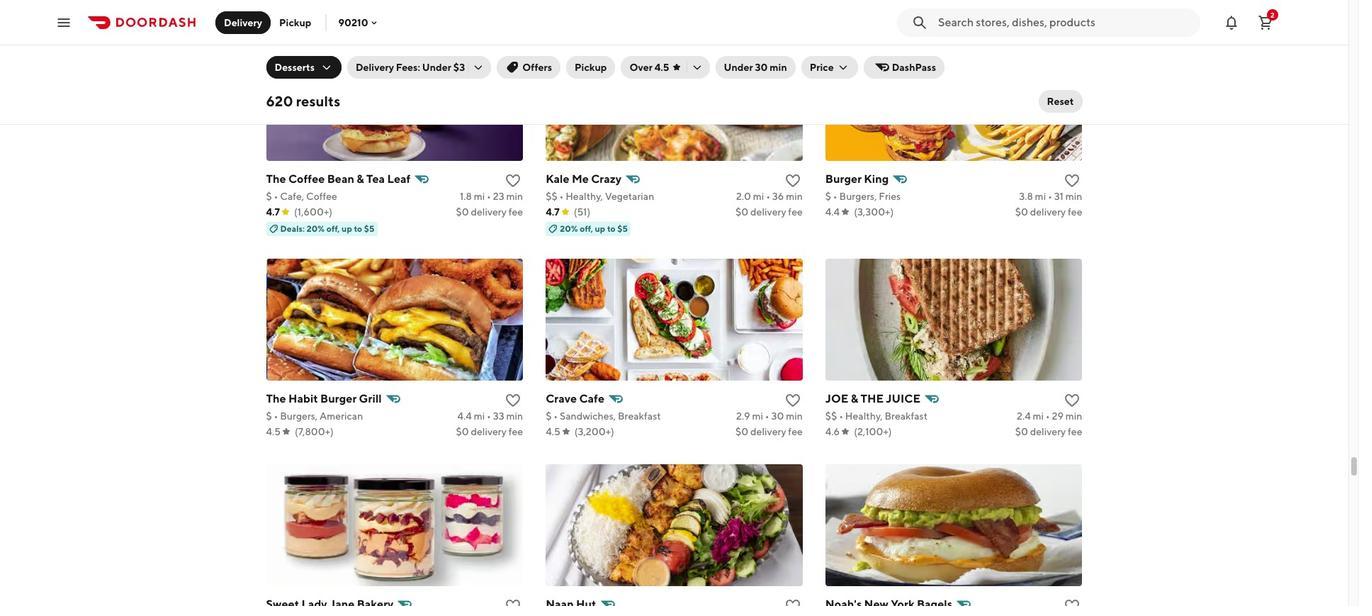 Task type: describe. For each thing, give the bounding box(es) containing it.
healthy, for &
[[846, 410, 883, 422]]

4.4 mi • 33 min
[[458, 410, 523, 422]]

Store search: begin typing to search for stores available on DoorDash text field
[[939, 15, 1192, 30]]

$0
[[840, 3, 851, 14]]

1 deals: from the top
[[280, 3, 305, 14]]

offers button
[[497, 56, 561, 79]]

to down bean
[[354, 223, 362, 234]]

healthy, for me
[[566, 190, 603, 202]]

$5 up 90210 popup button
[[364, 3, 375, 14]]

4.7 for the coffee bean & tea leaf
[[266, 206, 280, 217]]

20% down (51)
[[560, 223, 578, 234]]

4.6
[[826, 426, 840, 437]]

delivery fees: under $3
[[356, 62, 465, 73]]

kale
[[546, 172, 570, 185]]

the habit burger grill
[[266, 392, 382, 405]]

leaf
[[387, 172, 411, 185]]

pickup for the left pickup button
[[279, 17, 312, 28]]

$​0 for crave cafe
[[736, 426, 749, 437]]

0 horizontal spatial pickup button
[[271, 11, 320, 34]]

90210
[[338, 17, 368, 28]]

fee inside $0 delivery fee link
[[887, 3, 900, 14]]

23
[[493, 190, 505, 202]]

delivery for burger king
[[1031, 206, 1066, 217]]

the coffee bean & tea leaf
[[266, 172, 411, 185]]

dashpass
[[892, 62, 936, 73]]

20% down (1,600+)
[[307, 223, 325, 234]]

$$ for kale
[[546, 190, 558, 202]]

4.7 for kale me crazy
[[546, 206, 560, 217]]

fee for joe & the juice
[[1068, 426, 1083, 437]]

the
[[861, 392, 884, 405]]

pickup for pickup button to the right
[[575, 62, 607, 73]]

• left the '31'
[[1048, 190, 1053, 202]]

fee for crave cafe
[[789, 426, 803, 437]]

2.4 mi • 29 min
[[1017, 410, 1083, 422]]

fries
[[879, 190, 901, 202]]

joe & the juice
[[826, 392, 921, 405]]

fee for the habit burger grill
[[509, 426, 523, 437]]

the for the habit burger grill
[[266, 392, 286, 405]]

habit
[[288, 392, 318, 405]]

min for burger king
[[1066, 190, 1083, 202]]

33
[[493, 410, 505, 422]]

reset button
[[1039, 90, 1083, 113]]

30 inside button
[[755, 62, 768, 73]]

2.4
[[1017, 410, 1031, 422]]

grill
[[359, 392, 382, 405]]

price button
[[802, 56, 858, 79]]

up down bean
[[342, 223, 352, 234]]

under inside button
[[724, 62, 753, 73]]

mi for crave cafe
[[752, 410, 763, 422]]

2.9 mi • 30 min
[[736, 410, 803, 422]]

1.8
[[460, 190, 472, 202]]

$ • burgers, american
[[266, 410, 363, 422]]

offers
[[523, 62, 552, 73]]

dashpass button
[[864, 56, 945, 79]]

• left 33
[[487, 410, 491, 422]]

• left 23
[[487, 190, 491, 202]]

• up 4.6
[[839, 410, 844, 422]]

2.0 mi • 36 min
[[736, 190, 803, 202]]

2.0
[[736, 190, 751, 202]]

4.5 inside button
[[655, 62, 670, 73]]

under 30 min
[[724, 62, 787, 73]]

delivery for joe & the juice
[[1031, 426, 1066, 437]]

$$ for joe
[[826, 410, 837, 422]]

burger king
[[826, 172, 889, 185]]

to down $$ • healthy, vegetarian
[[607, 223, 616, 234]]

min for joe & the juice
[[1066, 410, 1083, 422]]

• down burger king
[[834, 190, 838, 202]]

1 horizontal spatial pickup button
[[566, 56, 616, 79]]

$​0 delivery fee for the habit burger grill
[[456, 426, 523, 437]]

0 vertical spatial burger
[[826, 172, 862, 185]]

min for the coffee bean & tea leaf
[[506, 190, 523, 202]]

desserts button
[[266, 56, 342, 79]]

2 button
[[1252, 8, 1280, 37]]

620
[[266, 93, 293, 109]]

3 items, open order cart image
[[1258, 14, 1275, 31]]

• left 29
[[1046, 410, 1050, 422]]

$0 delivery fee
[[840, 3, 900, 14]]

up up "90210"
[[342, 3, 352, 14]]

4.5 for crave cafe
[[546, 426, 561, 437]]

$$ • healthy, breakfast
[[826, 410, 928, 422]]

click to add this store to your saved list image for crazy
[[785, 172, 802, 189]]

$$ • healthy, vegetarian
[[546, 190, 655, 202]]

click to add this store to your saved list image for bean
[[505, 172, 522, 189]]

2.9
[[736, 410, 750, 422]]

fee for the coffee bean & tea leaf
[[509, 206, 523, 217]]

$​0 for the coffee bean & tea leaf
[[456, 206, 469, 217]]

• left the 36
[[766, 190, 771, 202]]

the for the coffee bean & tea leaf
[[266, 172, 286, 185]]

• left cafe,
[[274, 190, 278, 202]]

min inside under 30 min button
[[770, 62, 787, 73]]

fee for burger king
[[1068, 206, 1083, 217]]

1.8 mi • 23 min
[[460, 190, 523, 202]]

king
[[864, 172, 889, 185]]

• down the habit burger grill
[[274, 410, 278, 422]]

• down crave
[[554, 410, 558, 422]]

delivery for the coffee bean & tea leaf
[[471, 206, 507, 217]]

36
[[773, 190, 784, 202]]

min for kale me crazy
[[786, 190, 803, 202]]

1 under from the left
[[422, 62, 452, 73]]

31
[[1055, 190, 1064, 202]]

cafe,
[[280, 190, 304, 202]]

1 vertical spatial 30
[[772, 410, 784, 422]]

delivery for crave cafe
[[751, 426, 787, 437]]

2 deals: from the top
[[280, 223, 305, 234]]

under 30 min button
[[716, 56, 796, 79]]

29
[[1052, 410, 1064, 422]]

(3,200+)
[[575, 426, 614, 437]]

fee for kale me crazy
[[789, 206, 803, 217]]

crazy
[[591, 172, 622, 185]]

3.8 mi • 31 min
[[1020, 190, 1083, 202]]

deals: 20% off, up to $5 link
[[266, 0, 523, 16]]



Task type: vqa. For each thing, say whether or not it's contained in the screenshot.
2nd 4.7 from left
yes



Task type: locate. For each thing, give the bounding box(es) containing it.
open menu image
[[55, 14, 72, 31]]

crave cafe
[[546, 392, 605, 405]]

burgers, for habit
[[280, 410, 318, 422]]

0 horizontal spatial pickup
[[279, 17, 312, 28]]

$​0 delivery fee for burger king
[[1016, 206, 1083, 217]]

$ down burger king
[[826, 190, 832, 202]]

(3,300+)
[[854, 206, 894, 217]]

$​0 delivery fee
[[456, 206, 523, 217], [736, 206, 803, 217], [1016, 206, 1083, 217], [456, 426, 523, 437], [736, 426, 803, 437], [1016, 426, 1083, 437]]

american
[[320, 410, 363, 422]]

1 horizontal spatial burgers,
[[840, 190, 877, 202]]

delivery down 2.9 mi • 30 min
[[751, 426, 787, 437]]

deals: 20% off, up to $5 inside deals: 20% off, up to $5 link
[[280, 3, 375, 14]]

burgers, for king
[[840, 190, 877, 202]]

fee down 4.4 mi • 33 min
[[509, 426, 523, 437]]

joe
[[826, 392, 849, 405]]

$ down the habit burger grill
[[266, 410, 272, 422]]

$ • sandwiches, breakfast
[[546, 410, 661, 422]]

1 vertical spatial the
[[266, 392, 286, 405]]

the up cafe,
[[266, 172, 286, 185]]

deals: 20% off, up to $5 down (1,600+)
[[280, 223, 375, 234]]

30 right '2.9'
[[772, 410, 784, 422]]

(2,100+)
[[854, 426, 892, 437]]

0 horizontal spatial 4.7
[[266, 206, 280, 217]]

under
[[422, 62, 452, 73], [724, 62, 753, 73]]

1 vertical spatial burger
[[320, 392, 357, 405]]

up
[[342, 3, 352, 14], [342, 223, 352, 234], [595, 223, 606, 234]]

$​0 delivery fee down 2.9 mi • 30 min
[[736, 426, 803, 437]]

0 vertical spatial deals:
[[280, 3, 305, 14]]

•
[[274, 190, 278, 202], [487, 190, 491, 202], [560, 190, 564, 202], [766, 190, 771, 202], [834, 190, 838, 202], [1048, 190, 1053, 202], [274, 410, 278, 422], [487, 410, 491, 422], [554, 410, 558, 422], [765, 410, 770, 422], [839, 410, 844, 422], [1046, 410, 1050, 422]]

desserts
[[275, 62, 315, 73]]

mi right 3.8
[[1035, 190, 1046, 202]]

click to add this store to your saved list image for burger
[[505, 392, 522, 409]]

off, down (1,600+)
[[327, 223, 340, 234]]

min left price
[[770, 62, 787, 73]]

4.5
[[655, 62, 670, 73], [266, 426, 281, 437], [546, 426, 561, 437]]

burgers, down burger king
[[840, 190, 877, 202]]

1 horizontal spatial 4.4
[[826, 206, 840, 217]]

0 vertical spatial &
[[357, 172, 364, 185]]

0 vertical spatial coffee
[[288, 172, 325, 185]]

notification bell image
[[1224, 14, 1241, 31]]

$ for the coffee bean & tea leaf
[[266, 190, 272, 202]]

• right '2.9'
[[765, 410, 770, 422]]

click to add this store to your saved list image for the
[[1064, 392, 1081, 409]]

0 vertical spatial burgers,
[[840, 190, 877, 202]]

over 4.5
[[630, 62, 670, 73]]

1 vertical spatial deals:
[[280, 223, 305, 234]]

$3
[[454, 62, 465, 73]]

fee down 2.4 mi • 29 min
[[1068, 426, 1083, 437]]

4.7
[[266, 206, 280, 217], [546, 206, 560, 217]]

to up 90210 popup button
[[354, 3, 362, 14]]

4.5 down crave
[[546, 426, 561, 437]]

mi for the habit burger grill
[[474, 410, 485, 422]]

mi right 1.8
[[474, 190, 485, 202]]

$ • cafe, coffee
[[266, 190, 337, 202]]

0 horizontal spatial burger
[[320, 392, 357, 405]]

0 vertical spatial $$
[[546, 190, 558, 202]]

1 vertical spatial pickup
[[575, 62, 607, 73]]

fee down 3.8 mi • 31 min
[[1068, 206, 1083, 217]]

deals: 20% off, up to $5
[[280, 3, 375, 14], [280, 223, 375, 234]]

1 horizontal spatial breakfast
[[885, 410, 928, 422]]

(1,600+)
[[294, 206, 333, 217]]

0 horizontal spatial 4.5
[[266, 426, 281, 437]]

$$
[[546, 190, 558, 202], [826, 410, 837, 422]]

fee
[[887, 3, 900, 14], [509, 206, 523, 217], [789, 206, 803, 217], [1068, 206, 1083, 217], [509, 426, 523, 437], [789, 426, 803, 437], [1068, 426, 1083, 437]]

click to add this store to your saved list image
[[505, 172, 522, 189], [785, 172, 802, 189], [505, 392, 522, 409], [785, 392, 802, 409], [1064, 392, 1081, 409], [785, 597, 802, 606]]

fee down 2.9 mi • 30 min
[[789, 426, 803, 437]]

1 horizontal spatial pickup
[[575, 62, 607, 73]]

20%
[[307, 3, 325, 14], [307, 223, 325, 234], [560, 223, 578, 234]]

mi for burger king
[[1035, 190, 1046, 202]]

0 horizontal spatial $$
[[546, 190, 558, 202]]

20% off, up to $5
[[560, 223, 628, 234]]

bean
[[327, 172, 354, 185]]

0 vertical spatial healthy,
[[566, 190, 603, 202]]

me
[[572, 172, 589, 185]]

90210 button
[[338, 17, 380, 28]]

mi for joe & the juice
[[1033, 410, 1044, 422]]

1 vertical spatial healthy,
[[846, 410, 883, 422]]

$​0 delivery fee down 1.8 mi • 23 min
[[456, 206, 523, 217]]

min for crave cafe
[[786, 410, 803, 422]]

juice
[[886, 392, 921, 405]]

2 4.7 from the left
[[546, 206, 560, 217]]

0 vertical spatial 4.4
[[826, 206, 840, 217]]

breakfast down juice
[[885, 410, 928, 422]]

2 deals: 20% off, up to $5 from the top
[[280, 223, 375, 234]]

0 vertical spatial pickup button
[[271, 11, 320, 34]]

fee right '$0'
[[887, 3, 900, 14]]

$​0 delivery fee down 4.4 mi • 33 min
[[456, 426, 523, 437]]

healthy, up (2,100+)
[[846, 410, 883, 422]]

delivery right '$0'
[[853, 3, 885, 14]]

• down kale
[[560, 190, 564, 202]]

0 vertical spatial pickup
[[279, 17, 312, 28]]

pickup button
[[271, 11, 320, 34], [566, 56, 616, 79]]

deals: right the delivery button
[[280, 3, 305, 14]]

30 left price
[[755, 62, 768, 73]]

1 horizontal spatial 30
[[772, 410, 784, 422]]

deals: 20% off, up to $5 up "90210"
[[280, 3, 375, 14]]

$​0 for joe & the juice
[[1016, 426, 1029, 437]]

$​0 down 2.0
[[736, 206, 749, 217]]

4.7 left (51)
[[546, 206, 560, 217]]

fee down 2.0 mi • 36 min
[[789, 206, 803, 217]]

mi
[[474, 190, 485, 202], [753, 190, 764, 202], [1035, 190, 1046, 202], [474, 410, 485, 422], [752, 410, 763, 422], [1033, 410, 1044, 422]]

delivery
[[224, 17, 262, 28], [356, 62, 394, 73]]

delivery down 4.4 mi • 33 min
[[471, 426, 507, 437]]

1 horizontal spatial $$
[[826, 410, 837, 422]]

4.4
[[826, 206, 840, 217], [458, 410, 472, 422]]

$ for crave cafe
[[546, 410, 552, 422]]

coffee up $ • cafe, coffee at the left top of the page
[[288, 172, 325, 185]]

1 vertical spatial &
[[851, 392, 859, 405]]

mi left 33
[[474, 410, 485, 422]]

0 vertical spatial 30
[[755, 62, 768, 73]]

1 horizontal spatial &
[[851, 392, 859, 405]]

1 horizontal spatial 4.7
[[546, 206, 560, 217]]

price
[[810, 62, 834, 73]]

$​0 for the habit burger grill
[[456, 426, 469, 437]]

sandwiches,
[[560, 410, 616, 422]]

1 horizontal spatial under
[[724, 62, 753, 73]]

results
[[296, 93, 340, 109]]

1 horizontal spatial burger
[[826, 172, 862, 185]]

$ left cafe,
[[266, 190, 272, 202]]

0 horizontal spatial breakfast
[[618, 410, 661, 422]]

delivery down 2.0 mi • 36 min
[[751, 206, 787, 217]]

mi right 2.0
[[753, 190, 764, 202]]

& left tea
[[357, 172, 364, 185]]

(7,800+)
[[295, 426, 334, 437]]

$5 down tea
[[364, 223, 375, 234]]

click to add this store to your saved list image
[[1064, 172, 1081, 189], [505, 597, 522, 606], [1064, 597, 1081, 606]]

delivery down 1.8 mi • 23 min
[[471, 206, 507, 217]]

4.5 for the habit burger grill
[[266, 426, 281, 437]]

min right the '31'
[[1066, 190, 1083, 202]]

1 breakfast from the left
[[618, 410, 661, 422]]

$​0 delivery fee for the coffee bean & tea leaf
[[456, 206, 523, 217]]

tea
[[367, 172, 385, 185]]

min right '2.9'
[[786, 410, 803, 422]]

up down $$ • healthy, vegetarian
[[595, 223, 606, 234]]

delivery down 2.4 mi • 29 min
[[1031, 426, 1066, 437]]

$​0 down 2.4
[[1016, 426, 1029, 437]]

min right the 36
[[786, 190, 803, 202]]

4.7 down $ • cafe, coffee at the left top of the page
[[266, 206, 280, 217]]

the left habit at the left bottom
[[266, 392, 286, 405]]

breakfast right sandwiches,
[[618, 410, 661, 422]]

over
[[630, 62, 653, 73]]

$ for the habit burger grill
[[266, 410, 272, 422]]

$ for burger king
[[826, 190, 832, 202]]

off,
[[327, 3, 340, 14], [327, 223, 340, 234], [580, 223, 593, 234]]

1 vertical spatial pickup button
[[566, 56, 616, 79]]

pickup up desserts at left top
[[279, 17, 312, 28]]

burgers,
[[840, 190, 877, 202], [280, 410, 318, 422]]

$​0 down '2.9'
[[736, 426, 749, 437]]

& left the the
[[851, 392, 859, 405]]

4.4 for 4.4 mi • 33 min
[[458, 410, 472, 422]]

crave
[[546, 392, 577, 405]]

1 vertical spatial deals: 20% off, up to $5
[[280, 223, 375, 234]]

$​0 down 1.8
[[456, 206, 469, 217]]

$​0 delivery fee down 2.4 mi • 29 min
[[1016, 426, 1083, 437]]

1 4.7 from the left
[[266, 206, 280, 217]]

$​0 down 4.4 mi • 33 min
[[456, 426, 469, 437]]

$
[[266, 190, 272, 202], [826, 190, 832, 202], [266, 410, 272, 422], [546, 410, 552, 422]]

min right 33
[[506, 410, 523, 422]]

620 results
[[266, 93, 340, 109]]

1 horizontal spatial healthy,
[[846, 410, 883, 422]]

30
[[755, 62, 768, 73], [772, 410, 784, 422]]

2 breakfast from the left
[[885, 410, 928, 422]]

1 vertical spatial delivery
[[356, 62, 394, 73]]

4.4 left 33
[[458, 410, 472, 422]]

$​0 delivery fee for joe & the juice
[[1016, 426, 1083, 437]]

over 4.5 button
[[621, 56, 710, 79]]

1 vertical spatial $$
[[826, 410, 837, 422]]

2 the from the top
[[266, 392, 286, 405]]

$ down crave
[[546, 410, 552, 422]]

off, down (51)
[[580, 223, 593, 234]]

burgers, down habit at the left bottom
[[280, 410, 318, 422]]

$​0
[[456, 206, 469, 217], [736, 206, 749, 217], [1016, 206, 1029, 217], [456, 426, 469, 437], [736, 426, 749, 437], [1016, 426, 1029, 437]]

0 horizontal spatial delivery
[[224, 17, 262, 28]]

$​0 for burger king
[[1016, 206, 1029, 217]]

1 horizontal spatial delivery
[[356, 62, 394, 73]]

breakfast for crave cafe
[[618, 410, 661, 422]]

3.8
[[1020, 190, 1033, 202]]

burger
[[826, 172, 862, 185], [320, 392, 357, 405]]

reset
[[1047, 96, 1074, 107]]

$0 delivery fee link
[[826, 0, 1083, 16]]

1 vertical spatial 4.4
[[458, 410, 472, 422]]

1 horizontal spatial 4.5
[[546, 426, 561, 437]]

4.4 for 4.4
[[826, 206, 840, 217]]

$5
[[364, 3, 375, 14], [364, 223, 375, 234], [618, 223, 628, 234]]

coffee
[[288, 172, 325, 185], [306, 190, 337, 202]]

2
[[1271, 10, 1275, 19]]

pickup button left over
[[566, 56, 616, 79]]

0 horizontal spatial &
[[357, 172, 364, 185]]

delivery for delivery fees: under $3
[[356, 62, 394, 73]]

delivery for delivery
[[224, 17, 262, 28]]

mi right '2.9'
[[752, 410, 763, 422]]

$​0 delivery fee down 3.8 mi • 31 min
[[1016, 206, 1083, 217]]

0 horizontal spatial 30
[[755, 62, 768, 73]]

breakfast for joe & the juice
[[885, 410, 928, 422]]

delivery button
[[216, 11, 271, 34]]

$$ down kale
[[546, 190, 558, 202]]

0 horizontal spatial healthy,
[[566, 190, 603, 202]]

breakfast
[[618, 410, 661, 422], [885, 410, 928, 422]]

delivery inside button
[[224, 17, 262, 28]]

coffee up (1,600+)
[[306, 190, 337, 202]]

0 vertical spatial deals: 20% off, up to $5
[[280, 3, 375, 14]]

2 under from the left
[[724, 62, 753, 73]]

the
[[266, 172, 286, 185], [266, 392, 286, 405]]

0 horizontal spatial burgers,
[[280, 410, 318, 422]]

pickup left over
[[575, 62, 607, 73]]

0 vertical spatial the
[[266, 172, 286, 185]]

mi for the coffee bean & tea leaf
[[474, 190, 485, 202]]

20% up desserts button
[[307, 3, 325, 14]]

4.5 left (7,800+)
[[266, 426, 281, 437]]

off, up "90210"
[[327, 3, 340, 14]]

$​0 for kale me crazy
[[736, 206, 749, 217]]

4.5 right over
[[655, 62, 670, 73]]

delivery for kale me crazy
[[751, 206, 787, 217]]

(51)
[[574, 206, 591, 217]]

fees:
[[396, 62, 420, 73]]

fee down 1.8 mi • 23 min
[[509, 206, 523, 217]]

mi for kale me crazy
[[753, 190, 764, 202]]

1 deals: 20% off, up to $5 from the top
[[280, 3, 375, 14]]

$​0 delivery fee down 2.0 mi • 36 min
[[736, 206, 803, 217]]

cafe
[[579, 392, 605, 405]]

$​0 delivery fee for kale me crazy
[[736, 206, 803, 217]]

deals:
[[280, 3, 305, 14], [280, 223, 305, 234]]

1 vertical spatial coffee
[[306, 190, 337, 202]]

deals: down (1,600+)
[[280, 223, 305, 234]]

2 horizontal spatial 4.5
[[655, 62, 670, 73]]

min right 29
[[1066, 410, 1083, 422]]

$​0 delivery fee for crave cafe
[[736, 426, 803, 437]]

kale me crazy
[[546, 172, 622, 185]]

$5 down vegetarian
[[618, 223, 628, 234]]

$​0 down 3.8
[[1016, 206, 1029, 217]]

$ • burgers, fries
[[826, 190, 901, 202]]

$$ up 4.6
[[826, 410, 837, 422]]

1 the from the top
[[266, 172, 286, 185]]

0 horizontal spatial under
[[422, 62, 452, 73]]

0 horizontal spatial 4.4
[[458, 410, 472, 422]]

delivery for the habit burger grill
[[471, 426, 507, 437]]

vegetarian
[[605, 190, 655, 202]]

min right 23
[[506, 190, 523, 202]]

mi right 2.4
[[1033, 410, 1044, 422]]

burger up $ • burgers, fries
[[826, 172, 862, 185]]

1 vertical spatial burgers,
[[280, 410, 318, 422]]

0 vertical spatial delivery
[[224, 17, 262, 28]]

min for the habit burger grill
[[506, 410, 523, 422]]

healthy, up (51)
[[566, 190, 603, 202]]

min
[[770, 62, 787, 73], [506, 190, 523, 202], [786, 190, 803, 202], [1066, 190, 1083, 202], [506, 410, 523, 422], [786, 410, 803, 422], [1066, 410, 1083, 422]]

delivery down 3.8 mi • 31 min
[[1031, 206, 1066, 217]]



